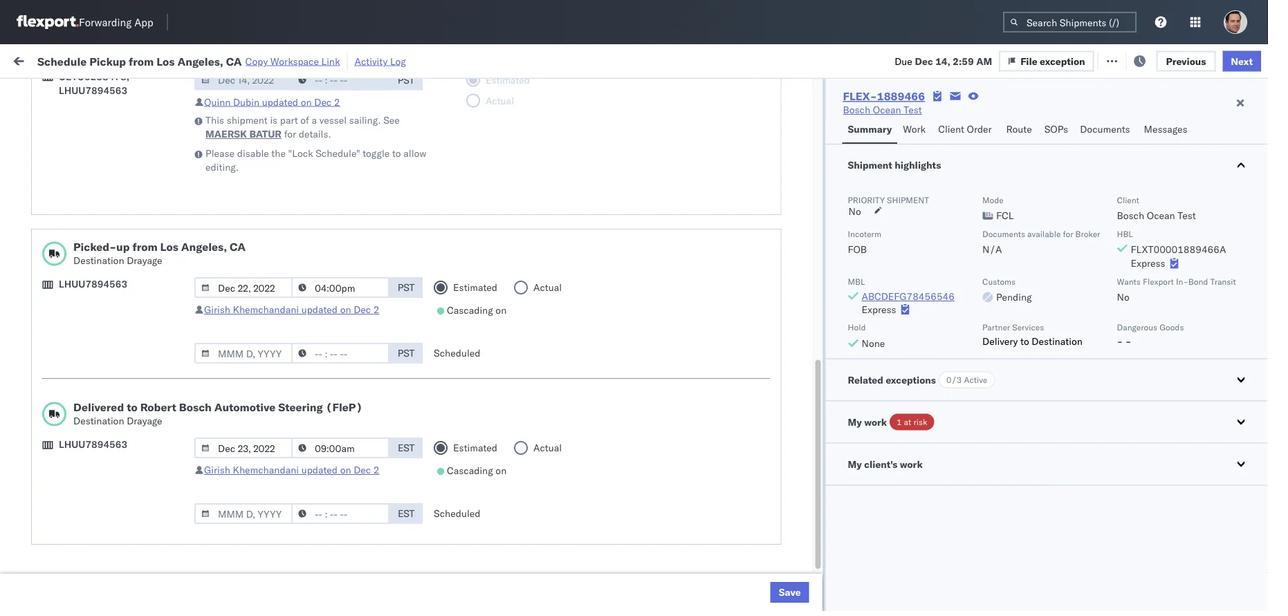 Task type: locate. For each thing, give the bounding box(es) containing it.
flexport. image
[[17, 15, 79, 29]]

1 vertical spatial updated
[[301, 304, 338, 316]]

1 upload from the top
[[32, 131, 63, 143]]

5 hlxu6269489, from the top
[[932, 321, 1003, 333]]

2:59 for 1st schedule pickup from los angeles, ca button from the top
[[224, 200, 245, 212]]

1 23, from the top
[[312, 474, 327, 486]]

uetu5238478,
[[59, 70, 129, 82]]

risk right 778
[[286, 54, 302, 66]]

1 ocean fcl from the top
[[427, 200, 475, 212]]

2 pst from the top
[[398, 282, 415, 294]]

schedule delivery appointment button
[[32, 168, 170, 183], [32, 259, 170, 274], [32, 350, 170, 366], [32, 472, 170, 487]]

23, for schedule pickup from rotterdam, netherlands
[[312, 504, 327, 516]]

jan down 13,
[[294, 474, 310, 486]]

11:30 pm est, jan 23, 2023
[[224, 474, 354, 486], [224, 504, 354, 516]]

1 vertical spatial cascading on
[[447, 465, 507, 477]]

1 mmm d, yyyy text field from the top
[[194, 277, 293, 298]]

1 vertical spatial abcdefg78456546
[[949, 352, 1042, 364]]

2:59 for fourth schedule pickup from los angeles, ca button from the bottom of the page
[[224, 230, 245, 242]]

2 horizontal spatial work
[[900, 458, 923, 470]]

schedule delivery appointment down workitem button
[[32, 168, 170, 181]]

upload customs clearance documents for flex-1846748
[[32, 314, 152, 340]]

summary
[[848, 123, 892, 135]]

2 upload customs clearance documents link from the top
[[32, 313, 198, 341]]

to left allow
[[392, 147, 401, 159]]

0 vertical spatial 11:30 pm est, jan 23, 2023
[[224, 474, 354, 486]]

0 vertical spatial estimated
[[453, 282, 497, 294]]

schedule pickup from los angeles, ca button
[[32, 191, 198, 220], [32, 222, 198, 251], [32, 283, 198, 312], [32, 435, 198, 464], [32, 526, 198, 555]]

5,
[[310, 169, 319, 181], [310, 200, 319, 212], [310, 230, 319, 242], [310, 260, 319, 273], [310, 291, 319, 303]]

maersk batur link
[[206, 127, 282, 141]]

delivery down picked-
[[75, 260, 111, 272]]

schedule delivery appointment for ceau7522281, hlxu6269489, hlxu8034992
[[32, 168, 170, 181]]

jawla for test123456
[[1157, 200, 1181, 212]]

test inside client bosch ocean test incoterm fob
[[1178, 210, 1196, 222]]

0 vertical spatial destination
[[73, 255, 124, 267]]

3 flex-2130387 from the top
[[769, 565, 841, 577]]

6 1846748 from the top
[[799, 321, 841, 333]]

upload customs clearance documents link up confirm pickup from los angeles, ca
[[32, 313, 198, 341]]

delivery inside button
[[70, 412, 105, 424]]

work inside button
[[900, 458, 923, 470]]

-- : -- -- text field up -- : -- -- text box
[[291, 277, 390, 298]]

shipment down highlights
[[887, 195, 929, 205]]

the
[[271, 147, 286, 159]]

updated down 13,
[[301, 464, 338, 476]]

ocean inside client bosch ocean test incoterm fob
[[1147, 210, 1175, 222]]

2 vertical spatial gaurav jawla
[[1124, 260, 1181, 273]]

please
[[206, 147, 235, 159]]

dec right due
[[915, 55, 933, 67]]

girish
[[204, 304, 230, 316], [204, 464, 230, 476]]

from
[[129, 54, 154, 68], [108, 192, 128, 204], [108, 222, 128, 235], [132, 240, 157, 254], [108, 283, 128, 295], [102, 382, 122, 394], [108, 435, 128, 448], [108, 496, 128, 508], [108, 527, 128, 539]]

girish khemchandani updated on dec 2 button down 2:59 am est, jan 13, 2023
[[204, 464, 379, 476]]

0 horizontal spatial for
[[132, 86, 143, 96]]

pickup
[[89, 54, 126, 68], [75, 192, 105, 204], [75, 222, 105, 235], [75, 283, 105, 295], [70, 382, 100, 394], [75, 435, 105, 448], [75, 496, 105, 508], [75, 527, 105, 539]]

rotterdam,
[[130, 496, 180, 508]]

3 lhuu7894563 from the top
[[59, 439, 127, 451]]

jawla for ymluw236679313
[[1157, 139, 1181, 151]]

drayage inside picked-up from los angeles, ca destination drayage
[[127, 255, 162, 267]]

0 vertical spatial my
[[14, 50, 36, 69]]

1 horizontal spatial flexport
[[1143, 276, 1174, 287]]

2 lhuu7894563 from the top
[[59, 278, 127, 290]]

4 appointment from the top
[[113, 473, 170, 485]]

1 vertical spatial flex-2130387
[[769, 504, 841, 516]]

savant
[[1155, 230, 1185, 242]]

hlxu8034992 down sops button
[[1006, 169, 1073, 181]]

schedule delivery appointment button for gvcu5265864
[[32, 472, 170, 487]]

cascading on for picked-up from los angeles, ca
[[447, 304, 507, 316]]

3 5, from the top
[[310, 230, 319, 242]]

2 horizontal spatial to
[[1020, 335, 1029, 347]]

0 vertical spatial at
[[274, 54, 283, 66]]

1 vertical spatial my
[[848, 416, 862, 428]]

2:59 for 3rd schedule pickup from los angeles, ca button from the top of the page
[[224, 291, 245, 303]]

bosch inside delivered to robert bosch automotive steering (flep) destination drayage
[[179, 401, 212, 414]]

mbl/mawb numbers
[[949, 113, 1034, 123]]

dec up a
[[314, 96, 332, 108]]

1 vertical spatial pm
[[254, 504, 269, 516]]

omkar
[[1124, 230, 1153, 242]]

progress
[[216, 86, 250, 96]]

to down confirm pickup from los angeles, ca button
[[127, 401, 137, 414]]

1 vertical spatial girish
[[204, 464, 230, 476]]

1 pst from the top
[[398, 74, 415, 86]]

0 vertical spatial actual
[[533, 282, 562, 294]]

0 vertical spatial client
[[938, 123, 964, 135]]

4 hlxu8034992 from the top
[[1006, 291, 1073, 303]]

1 vertical spatial 14,
[[310, 352, 325, 364]]

3 hlxu8034992 from the top
[[1006, 230, 1073, 242]]

1 vertical spatial upload customs clearance documents
[[32, 314, 152, 340]]

mmm d, yyyy text field for fourth -- : -- -- text field
[[194, 504, 293, 524]]

2 vertical spatial pst
[[398, 347, 415, 359]]

copy workspace link button
[[245, 55, 340, 67]]

0 horizontal spatial at
[[274, 54, 283, 66]]

2 vertical spatial destination
[[73, 415, 124, 427]]

0 horizontal spatial my work
[[14, 50, 75, 69]]

4 karl from the top
[[726, 595, 744, 607]]

flexport left demo
[[517, 443, 553, 455]]

lagerfeld down flex-1893174
[[747, 474, 788, 486]]

28,
[[312, 565, 327, 577]]

drayage down up
[[127, 255, 162, 267]]

0 vertical spatial cascading on
[[447, 304, 507, 316]]

gaurav
[[1124, 139, 1155, 151], [1124, 200, 1155, 212], [1124, 260, 1155, 273]]

est, down 2:59 am est, jan 13, 2023
[[271, 474, 292, 486]]

2 horizontal spatial for
[[1063, 229, 1073, 239]]

lhuu7894563
[[59, 84, 127, 96], [59, 278, 127, 290], [59, 439, 127, 451]]

lhuu7894563 down the confirm delivery button
[[59, 439, 127, 451]]

to down services
[[1020, 335, 1029, 347]]

2 vertical spatial for
[[1063, 229, 1073, 239]]

jan left 13,
[[289, 443, 305, 455]]

2 scheduled from the top
[[434, 508, 480, 520]]

lhuu7894563, uetu5238478
[[859, 351, 1000, 364], [859, 382, 1000, 394], [859, 412, 1000, 424]]

status
[[75, 86, 99, 96]]

1 vertical spatial 11:30
[[224, 504, 251, 516]]

1 upload customs clearance documents button from the top
[[32, 130, 198, 159]]

4 ceau7522281, from the top
[[859, 291, 930, 303]]

lhuu7894563, up 1
[[859, 382, 930, 394]]

1 vertical spatial 2
[[373, 304, 379, 316]]

vandelay for vandelay
[[517, 534, 557, 547]]

23, for schedule delivery appointment
[[312, 474, 327, 486]]

4 nov from the top
[[290, 260, 308, 273]]

1 schedule delivery appointment link from the top
[[32, 168, 170, 182]]

0 vertical spatial girish khemchandani updated on dec 2 button
[[204, 304, 379, 316]]

appointment
[[113, 168, 170, 181], [113, 260, 170, 272], [113, 351, 170, 363], [113, 473, 170, 485]]

0 vertical spatial gaurav jawla
[[1124, 139, 1181, 151]]

aug
[[290, 139, 308, 151]]

2 confirm from the top
[[32, 412, 67, 424]]

3 ceau7522281, from the top
[[859, 230, 930, 242]]

1 actual from the top
[[533, 282, 562, 294]]

1 vertical spatial clearance
[[107, 314, 152, 326]]

uetu5238478
[[933, 351, 1000, 364], [933, 382, 1000, 394], [933, 412, 1000, 424]]

destination down delivered
[[73, 415, 124, 427]]

1 resize handle column header from the left
[[199, 107, 216, 612]]

23, up 25, on the bottom left of the page
[[312, 504, 327, 516]]

gaurav jawla up the wants
[[1124, 260, 1181, 273]]

187 on track
[[318, 54, 374, 66]]

delivery down partner
[[982, 335, 1018, 347]]

2 nov from the top
[[290, 200, 308, 212]]

quinn
[[204, 96, 231, 108]]

1 vertical spatial jawla
[[1157, 200, 1181, 212]]

0 vertical spatial my work
[[14, 50, 75, 69]]

1 schedule delivery appointment from the top
[[32, 168, 170, 181]]

abcdefg78456546 down the mbl
[[862, 291, 955, 303]]

2 clearance from the top
[[107, 314, 152, 326]]

0 vertical spatial girish khemchandani updated on dec 2
[[204, 304, 379, 316]]

upload customs clearance documents button up confirm pickup from los angeles, ca
[[32, 313, 198, 342]]

2 resize handle column header from the left
[[354, 107, 371, 612]]

for inside documents available for broker n/a
[[1063, 229, 1073, 239]]

hlxu8034992
[[1006, 169, 1073, 181], [1006, 199, 1073, 211], [1006, 230, 1073, 242], [1006, 291, 1073, 303], [1006, 321, 1073, 333]]

1 at risk
[[897, 417, 927, 428]]

1 horizontal spatial work
[[903, 123, 926, 135]]

upload customs clearance documents
[[32, 131, 152, 157], [32, 314, 152, 340], [32, 557, 152, 583]]

1 horizontal spatial client
[[1117, 195, 1139, 205]]

work up by:
[[40, 50, 75, 69]]

2 vertical spatial lhuu7894563
[[59, 439, 127, 451]]

0 vertical spatial shipment
[[227, 114, 268, 126]]

abcdefg78456546
[[862, 291, 955, 303], [949, 352, 1042, 364], [949, 382, 1042, 394]]

flexport inside wants flexport in-bond transit no
[[1143, 276, 1174, 287]]

ceau7522281, hlxu6269489, hlxu8034992 for upload customs clearance documents link associated with flex-1846748
[[859, 321, 1073, 333]]

lhuu7894563 down uetu5238478,
[[59, 84, 127, 96]]

khemchandani for steering
[[233, 464, 299, 476]]

lagerfeld left the 2130384
[[747, 595, 788, 607]]

11:30 pm est, jan 23, 2023 down 2:59 am est, jan 13, 2023
[[224, 474, 354, 486]]

abcdefg78456546 button
[[862, 291, 955, 303]]

0 vertical spatial 23,
[[312, 474, 327, 486]]

related exceptions
[[848, 374, 936, 386]]

2130387 down the 1662119 on the right of page
[[799, 565, 841, 577]]

numbers
[[1000, 113, 1034, 123], [859, 119, 893, 129]]

edt, for 3rd schedule pickup from los angeles, ca link from the bottom
[[266, 291, 288, 303]]

work button
[[897, 117, 933, 144]]

appointment down up
[[113, 260, 170, 272]]

1 vertical spatial my work
[[848, 416, 887, 428]]

documents for upload customs clearance documents link associated with flex-1846748
[[32, 328, 82, 340]]

1 vertical spatial girish khemchandani updated on dec 2
[[204, 464, 379, 476]]

gaurav down operator
[[1124, 139, 1155, 151]]

pst for girish khemchandani updated on dec 2
[[398, 282, 415, 294]]

uetu5238478 for 2:59 am est, dec 14, 2022
[[933, 351, 1000, 364]]

nov for 3rd schedule pickup from los angeles, ca link from the bottom
[[290, 291, 308, 303]]

work up "caiu7969337"
[[903, 123, 926, 135]]

client
[[938, 123, 964, 135], [1117, 195, 1139, 205]]

no down priority
[[848, 205, 861, 218]]

flexport left the 'in-'
[[1143, 276, 1174, 287]]

test123456 for upload customs clearance documents link associated with flex-1846748
[[949, 321, 1008, 333]]

5 schedule pickup from los angeles, ca button from the top
[[32, 526, 198, 555]]

1 lhuu7894563, uetu5238478 from the top
[[859, 351, 1000, 364]]

0 horizontal spatial vandelay
[[517, 534, 557, 547]]

2 vertical spatial to
[[127, 401, 137, 414]]

1 horizontal spatial for
[[284, 128, 296, 140]]

destination inside partner services delivery to destination
[[1032, 335, 1083, 347]]

lhuu7894563, uetu5238478 for 9:00 am est, dec 24, 2022
[[859, 412, 1000, 424]]

cascading on for delivered to robert bosch automotive steering (flep)
[[447, 465, 507, 477]]

my up filtered
[[14, 50, 36, 69]]

confirm for confirm delivery
[[32, 412, 67, 424]]

1 test123456 from the top
[[949, 200, 1008, 212]]

est, down the 2:59 am est, jan 25, 2023
[[271, 565, 292, 577]]

cascading for delivered to robert bosch automotive steering (flep)
[[447, 465, 493, 477]]

3 test123456 from the top
[[949, 291, 1008, 303]]

0 vertical spatial pm
[[254, 474, 269, 486]]

0 horizontal spatial risk
[[286, 54, 302, 66]]

1 vertical spatial drayage
[[127, 415, 162, 427]]

3 upload from the top
[[32, 557, 63, 569]]

work
[[40, 50, 75, 69], [864, 416, 887, 428], [900, 458, 923, 470]]

1 vertical spatial scheduled
[[434, 508, 480, 520]]

1 lhuu7894563 from the top
[[59, 84, 127, 96]]

1 jawla from the top
[[1157, 139, 1181, 151]]

mbl/mawb
[[949, 113, 998, 123]]

schedule"
[[316, 147, 360, 159]]

am for ceau7522281, hlxu6269489, hlxu8034992's the schedule delivery appointment button
[[248, 169, 264, 181]]

destination down picked-
[[73, 255, 124, 267]]

ceau7522281, down the mbl
[[859, 291, 930, 303]]

pm up the 2:59 am est, jan 25, 2023
[[254, 504, 269, 516]]

picked-
[[73, 240, 116, 254]]

pst for quinn dubin updated on dec 2
[[398, 74, 415, 86]]

hlxu8034992 down 'pending'
[[1006, 321, 1073, 333]]

1 vertical spatial express
[[862, 303, 896, 315]]

1 vertical spatial uetu5238478
[[933, 382, 1000, 394]]

my client's work
[[848, 458, 923, 470]]

1 lhuu7894563, from the top
[[859, 351, 930, 364]]

schedule delivery appointment link for ceau7522281, hlxu6269489, hlxu8034992
[[32, 168, 170, 182]]

save
[[779, 587, 801, 599]]

2 estimated from the top
[[453, 442, 497, 454]]

express up the wants
[[1131, 257, 1165, 269]]

shipment
[[227, 114, 268, 126], [887, 195, 929, 205]]

schedule delivery appointment button up schedule pickup from rotterdam, netherlands
[[32, 472, 170, 487]]

2 5, from the top
[[310, 200, 319, 212]]

11:30 down 2:59 am est, jan 13, 2023
[[224, 474, 251, 486]]

exception
[[1052, 54, 1097, 66], [1040, 55, 1085, 67]]

details.
[[299, 128, 331, 140]]

upload customs clearance documents button
[[32, 130, 198, 159], [32, 313, 198, 342]]

4 integration test account - karl lagerfeld from the top
[[608, 595, 788, 607]]

to inside partner services delivery to destination
[[1020, 335, 1029, 347]]

1 vertical spatial cascading
[[447, 465, 493, 477]]

client inside client bosch ocean test incoterm fob
[[1117, 195, 1139, 205]]

0 vertical spatial confirm
[[32, 382, 67, 394]]

caiu7969337
[[859, 138, 924, 150]]

2 appointment from the top
[[113, 260, 170, 272]]

schedule delivery appointment up schedule pickup from rotterdam, netherlands
[[32, 473, 170, 485]]

schedule delivery appointment link up schedule pickup from rotterdam, netherlands
[[32, 472, 170, 486]]

5 schedule pickup from los angeles, ca from the top
[[32, 527, 186, 553]]

schedule delivery appointment up confirm pickup from los angeles, ca
[[32, 351, 170, 363]]

1 vertical spatial 23,
[[312, 504, 327, 516]]

cascading
[[447, 304, 493, 316], [447, 465, 493, 477]]

delivery up schedule pickup from rotterdam, netherlands
[[75, 473, 111, 485]]

at right 1
[[904, 417, 911, 428]]

numbers inside container numbers
[[859, 119, 893, 129]]

0 horizontal spatial work
[[150, 54, 174, 66]]

appointment up confirm pickup from los angeles, ca
[[113, 351, 170, 363]]

mmm d, yyyy text field for -- : -- -- text box
[[194, 343, 293, 364]]

dec up 'steering'
[[289, 352, 307, 364]]

2 ocean fcl from the top
[[427, 230, 475, 242]]

vandelay west
[[608, 534, 672, 547]]

0 vertical spatial uetu5238478
[[933, 351, 1000, 364]]

2:59 for third the schedule delivery appointment button from the bottom of the page
[[224, 260, 245, 273]]

appointment up rotterdam, on the bottom of page
[[113, 473, 170, 485]]

pm
[[254, 474, 269, 486], [254, 504, 269, 516], [254, 565, 269, 577]]

0 vertical spatial est
[[398, 442, 415, 454]]

2 vertical spatial gaurav
[[1124, 260, 1155, 273]]

1 horizontal spatial risk
[[913, 417, 927, 428]]

0 horizontal spatial to
[[127, 401, 137, 414]]

3 lhuu7894563, uetu5238478 from the top
[[859, 412, 1000, 424]]

1 lagerfeld from the top
[[747, 474, 788, 486]]

schedule pickup from rotterdam, netherlands link
[[32, 496, 198, 523]]

2 test123456 from the top
[[949, 230, 1008, 242]]

0 vertical spatial risk
[[286, 54, 302, 66]]

0 vertical spatial pst
[[398, 74, 415, 86]]

incoterm
[[848, 229, 881, 239]]

MMM D, YYYY text field
[[194, 70, 293, 90]]

client bosch ocean test incoterm fob
[[848, 195, 1196, 256]]

uetu5238478, lhuu7894563
[[59, 70, 129, 96]]

shipment inside this shipment is part of a vessel sailing. see maersk batur for details.
[[227, 114, 268, 126]]

lagerfeld up the save
[[747, 565, 788, 577]]

2 integration test account - karl lagerfeld from the top
[[608, 504, 788, 516]]

2 flex-2130387 from the top
[[769, 504, 841, 516]]

abcdefg78456546 down partner
[[949, 382, 1042, 394]]

1 vertical spatial at
[[904, 417, 911, 428]]

2 mmm d, yyyy text field from the top
[[194, 343, 293, 364]]

angeles, inside button
[[143, 382, 181, 394]]

delivery for ceau7522281, hlxu6269489, hlxu8034992's the schedule delivery appointment button
[[75, 168, 111, 181]]

flex-1846748 for ceau7522281, hlxu6269489, hlxu8034992's the schedule delivery appointment button
[[769, 169, 841, 181]]

778 at risk
[[254, 54, 302, 66]]

1 vertical spatial work
[[864, 416, 887, 428]]

0 horizontal spatial flexport
[[517, 443, 553, 455]]

clearance
[[107, 131, 152, 143], [107, 314, 152, 326], [107, 557, 152, 569]]

5 ceau7522281, hlxu6269489, hlxu8034992 from the top
[[859, 321, 1073, 333]]

dec
[[915, 55, 933, 67], [314, 96, 332, 108], [354, 304, 371, 316], [289, 352, 307, 364], [289, 413, 307, 425], [354, 464, 371, 476]]

0 vertical spatial work
[[40, 50, 75, 69]]

1 vertical spatial lhuu7894563
[[59, 278, 127, 290]]

3 schedule delivery appointment from the top
[[32, 351, 170, 363]]

upload customs clearance documents button down workitem button
[[32, 130, 198, 159]]

from inside confirm pickup from los angeles, ca link
[[102, 382, 122, 394]]

0 vertical spatial work
[[150, 54, 174, 66]]

2130387 down 1893174
[[799, 474, 841, 486]]

lhuu7894563, uetu5238478 down exceptions
[[859, 412, 1000, 424]]

1 horizontal spatial work
[[864, 416, 887, 428]]

confirm inside button
[[32, 382, 67, 394]]

appointment for gvcu5265864
[[113, 473, 170, 485]]

1 schedule delivery appointment button from the top
[[32, 168, 170, 183]]

0 vertical spatial khemchandani
[[233, 304, 299, 316]]

girish khemchandani updated on dec 2 up 2:59 am est, dec 14, 2022
[[204, 304, 379, 316]]

schedule delivery appointment button up confirm pickup from los angeles, ca
[[32, 350, 170, 366]]

abcdefg78456546 up the active
[[949, 352, 1042, 364]]

upload for flex-1660288
[[32, 131, 63, 143]]

2 : from the left
[[318, 86, 321, 96]]

drayage inside delivered to robert bosch automotive steering (flep) destination drayage
[[127, 415, 162, 427]]

1 horizontal spatial 14,
[[935, 55, 950, 67]]

2023 right 13,
[[324, 443, 348, 455]]

ca
[[226, 54, 242, 68], [32, 206, 45, 218], [32, 236, 45, 248], [230, 240, 246, 254], [32, 297, 45, 309], [183, 382, 197, 394], [32, 449, 45, 461], [32, 541, 45, 553]]

2 for picked-up from los angeles, ca
[[373, 304, 379, 316]]

ceau7522281, hlxu6269489, hlxu8034992 for fifth schedule pickup from los angeles, ca link from the bottom of the page
[[859, 199, 1073, 211]]

schedule for fourth schedule pickup from los angeles, ca button from the bottom of the page
[[32, 222, 73, 235]]

hlxu6269489,
[[932, 169, 1003, 181], [932, 199, 1003, 211], [932, 230, 1003, 242], [932, 291, 1003, 303], [932, 321, 1003, 333]]

23,
[[312, 474, 327, 486], [312, 504, 327, 516]]

schedule delivery appointment link up confirm pickup from los angeles, ca
[[32, 350, 170, 364]]

ocean fcl for schedule pickup from rotterdam, netherlands link
[[427, 504, 475, 516]]

2 cascading from the top
[[447, 465, 493, 477]]

numbers down container
[[859, 119, 893, 129]]

2 vertical spatial work
[[900, 458, 923, 470]]

est, up 'steering'
[[266, 352, 287, 364]]

5, for 4th schedule pickup from los angeles, ca link from the bottom of the page
[[310, 230, 319, 242]]

ceau7522281, up none
[[859, 321, 930, 333]]

3 gaurav from the top
[[1124, 260, 1155, 273]]

allow
[[403, 147, 426, 159]]

log
[[390, 55, 406, 67]]

schedule for 2nd schedule pickup from los angeles, ca button from the bottom
[[32, 435, 73, 448]]

ceau7522281, hlxu6269489, hlxu8034992 for 3rd schedule pickup from los angeles, ca link from the bottom
[[859, 291, 1073, 303]]

confirm inside button
[[32, 412, 67, 424]]

1 cascading from the top
[[447, 304, 493, 316]]

0 vertical spatial express
[[1131, 257, 1165, 269]]

girish khemchandani updated on dec 2 button up 2:59 am est, dec 14, 2022
[[204, 304, 379, 316]]

for left work,
[[132, 86, 143, 96]]

confirm left delivered
[[32, 412, 67, 424]]

3 lhuu7894563, from the top
[[859, 412, 930, 424]]

risk for 1 at risk
[[913, 417, 927, 428]]

client up hbl at the top of page
[[1117, 195, 1139, 205]]

actual
[[533, 282, 562, 294], [533, 442, 562, 454]]

ceau7522281, hlxu6269489, hlxu8034992 for 4th schedule pickup from los angeles, ca link from the bottom of the page
[[859, 230, 1073, 242]]

schedule delivery appointment for gvcu5265864
[[32, 473, 170, 485]]

flex-2130387 up flex-1662119 in the right bottom of the page
[[769, 504, 841, 516]]

hlxu8034992 left broker
[[1006, 230, 1073, 242]]

1 uetu5238478 from the top
[[933, 351, 1000, 364]]

schedule delivery appointment down picked-
[[32, 260, 170, 272]]

lagerfeld up flex-1662119 in the right bottom of the page
[[747, 504, 788, 516]]

shipment for priority
[[887, 195, 929, 205]]

schedule delivery appointment button down picked-
[[32, 259, 170, 274]]

actual for picked-up from los angeles, ca
[[533, 282, 562, 294]]

risk for 778 at risk
[[286, 54, 302, 66]]

0 vertical spatial abcdefg78456546
[[862, 291, 955, 303]]

2 11:30 pm est, jan 23, 2023 from the top
[[224, 504, 354, 516]]

1 schedule pickup from los angeles, ca from the top
[[32, 192, 186, 218]]

2 upload customs clearance documents button from the top
[[32, 313, 198, 342]]

delivery for the confirm delivery button
[[70, 412, 105, 424]]

snooze
[[378, 113, 405, 123]]

import work
[[116, 54, 174, 66]]

client inside button
[[938, 123, 964, 135]]

schedule inside schedule pickup from rotterdam, netherlands
[[32, 496, 73, 508]]

no down the wants
[[1117, 291, 1129, 303]]

gaurav for test123456
[[1124, 200, 1155, 212]]

2130387 up the 1662119 on the right of page
[[799, 504, 841, 516]]

0 vertical spatial flexport
[[1143, 276, 1174, 287]]

2:59 am est, dec 14, 2022
[[224, 352, 351, 364]]

schedule for schedule pickup from rotterdam, netherlands button
[[32, 496, 73, 508]]

copy
[[245, 55, 268, 67]]

1 vertical spatial 11:30 pm est, jan 23, 2023
[[224, 504, 354, 516]]

(flep)
[[326, 401, 363, 414]]

MMM D, YYYY text field
[[194, 277, 293, 298], [194, 343, 293, 364], [194, 438, 293, 459], [194, 504, 293, 524]]

flex-1889466
[[843, 89, 925, 103], [769, 352, 841, 364], [769, 382, 841, 394], [769, 413, 841, 425]]

upload customs clearance documents up confirm pickup from los angeles, ca
[[32, 314, 152, 340]]

11:30 up the 2:59 am est, jan 25, 2023
[[224, 504, 251, 516]]

2 vertical spatial pm
[[254, 565, 269, 577]]

2 upload customs clearance documents from the top
[[32, 314, 152, 340]]

filtered by:
[[14, 85, 63, 97]]

khemchandani down 2:59 am est, jan 13, 2023
[[233, 464, 299, 476]]

1 ceau7522281, hlxu6269489, hlxu8034992 from the top
[[859, 169, 1073, 181]]

estimated for picked-up from los angeles, ca
[[453, 282, 497, 294]]

khemchandani
[[233, 304, 299, 316], [233, 464, 299, 476]]

"lock
[[288, 147, 313, 159]]

1 vertical spatial confirm
[[32, 412, 67, 424]]

pm down 2:59 am est, jan 13, 2023
[[254, 474, 269, 486]]

work left 1
[[864, 416, 887, 428]]

1889466
[[877, 89, 925, 103], [799, 352, 841, 364], [799, 382, 841, 394], [799, 413, 841, 425]]

1 horizontal spatial shipment
[[887, 195, 929, 205]]

2 11:30 from the top
[[224, 504, 251, 516]]

1 2130387 from the top
[[799, 474, 841, 486]]

3 schedule pickup from los angeles, ca from the top
[[32, 283, 186, 309]]

0 horizontal spatial work
[[40, 50, 75, 69]]

workspace
[[270, 55, 319, 67]]

1 drayage from the top
[[127, 255, 162, 267]]

1 gaurav from the top
[[1124, 139, 1155, 151]]

jawla down flxt00001889466a
[[1157, 260, 1181, 273]]

11:30 pm est, jan 23, 2023 for schedule pickup from rotterdam, netherlands
[[224, 504, 354, 516]]

confirm up the confirm delivery
[[32, 382, 67, 394]]

ceau7522281, hlxu6269489, hlxu8034992 for ceau7522281, hlxu6269489, hlxu8034992's schedule delivery appointment link
[[859, 169, 1073, 181]]

4 schedule delivery appointment link from the top
[[32, 472, 170, 486]]

save button
[[770, 582, 809, 603]]

1 horizontal spatial to
[[392, 147, 401, 159]]

1 vertical spatial gaurav jawla
[[1124, 200, 1181, 212]]

express for hbl
[[1131, 257, 1165, 269]]

my down related
[[848, 416, 862, 428]]

this
[[206, 114, 224, 126]]

upload customs clearance documents down schedule pickup from rotterdam, netherlands
[[32, 557, 152, 583]]

2 23, from the top
[[312, 504, 327, 516]]

import
[[116, 54, 148, 66]]

2 vertical spatial upload
[[32, 557, 63, 569]]

3 jawla from the top
[[1157, 260, 1181, 273]]

flex-2130387 for schedule pickup from rotterdam, netherlands
[[769, 504, 841, 516]]

1 horizontal spatial no
[[848, 205, 861, 218]]

9 resize handle column header from the left
[[1100, 107, 1117, 612]]

schedule for gvcu5265864 the schedule delivery appointment button
[[32, 473, 73, 485]]

upload customs clearance documents link down schedule pickup from rotterdam, netherlands button
[[32, 557, 198, 584]]

client for order
[[938, 123, 964, 135]]

0 horizontal spatial express
[[862, 303, 896, 315]]

omkar savant
[[1124, 230, 1185, 242]]

1 vertical spatial destination
[[1032, 335, 1083, 347]]

1 appointment from the top
[[113, 168, 170, 181]]

0 vertical spatial 14,
[[935, 55, 950, 67]]

2 vertical spatial clearance
[[107, 557, 152, 569]]

1662119
[[799, 534, 841, 547]]

am for third the schedule delivery appointment button from the bottom of the page
[[248, 260, 264, 273]]

1 girish khemchandani updated on dec 2 button from the top
[[204, 304, 379, 316]]

2 vertical spatial flex-2130387
[[769, 565, 841, 577]]

0 vertical spatial updated
[[262, 96, 298, 108]]

vandelay for vandelay west
[[608, 534, 648, 547]]

flex-2130387 for schedule delivery appointment
[[769, 474, 841, 486]]

1 vertical spatial shipment
[[887, 195, 929, 205]]

1 vertical spatial upload
[[32, 314, 63, 326]]

Search Work text field
[[803, 49, 954, 70]]

0/3
[[946, 375, 962, 385]]

no inside wants flexport in-bond transit no
[[1117, 291, 1129, 303]]

steering
[[278, 401, 323, 414]]

at right 778
[[274, 54, 283, 66]]

: down uetu5238478,
[[99, 86, 102, 96]]

schedule for ceau7522281, hlxu6269489, hlxu8034992's the schedule delivery appointment button
[[32, 168, 73, 181]]

-- : -- -- text field
[[291, 70, 390, 90], [291, 277, 390, 298], [291, 438, 390, 459], [291, 504, 390, 524]]

delivery up confirm pickup from los angeles, ca
[[75, 351, 111, 363]]

est
[[398, 442, 415, 454], [398, 508, 415, 520]]

0 vertical spatial upload customs clearance documents
[[32, 131, 152, 157]]

pickup inside confirm pickup from los angeles, ca link
[[70, 382, 100, 394]]

4 -- : -- -- text field from the top
[[291, 504, 390, 524]]

2 vertical spatial jawla
[[1157, 260, 1181, 273]]

work down msdu7304509
[[900, 458, 923, 470]]

Search Shipments (/) text field
[[1003, 12, 1137, 33]]

2023 for fifth schedule pickup from los angeles, ca link
[[324, 534, 348, 547]]

to
[[392, 147, 401, 159], [1020, 335, 1029, 347], [127, 401, 137, 414]]

1 vertical spatial risk
[[913, 417, 927, 428]]

1 horizontal spatial numbers
[[1000, 113, 1034, 123]]

by:
[[50, 85, 63, 97]]

exceptions
[[886, 374, 936, 386]]

1 cascading on from the top
[[447, 304, 507, 316]]

1 flex-1846748 from the top
[[769, 169, 841, 181]]

2 ceau7522281, hlxu6269489, hlxu8034992 from the top
[[859, 199, 1073, 211]]

0 vertical spatial for
[[132, 86, 143, 96]]

resize handle column header
[[199, 107, 216, 612], [354, 107, 371, 612], [403, 107, 420, 612], [494, 107, 510, 612], [584, 107, 601, 612], [724, 107, 740, 612], [835, 107, 852, 612], [926, 107, 943, 612], [1100, 107, 1117, 612], [1191, 107, 1208, 612], [1233, 107, 1249, 612]]

2 integration from the top
[[608, 504, 656, 516]]

ceau7522281, up priority shipment
[[859, 169, 930, 181]]

hlxu8034992 up 'available'
[[1006, 199, 1073, 211]]

1 upload customs clearance documents from the top
[[32, 131, 152, 157]]

clearance for flex-1660288
[[107, 131, 152, 143]]

2:59 am edt, nov 5, 2022
[[224, 169, 346, 181], [224, 200, 346, 212], [224, 230, 346, 242], [224, 260, 346, 273], [224, 291, 346, 303]]

1 pm from the top
[[254, 474, 269, 486]]

2 vertical spatial no
[[1117, 291, 1129, 303]]



Task type: describe. For each thing, give the bounding box(es) containing it.
3 clearance from the top
[[107, 557, 152, 569]]

5 ceau7522281, from the top
[[859, 321, 930, 333]]

2023 for schedule pickup from rotterdam, netherlands link
[[330, 504, 354, 516]]

maersk
[[206, 128, 247, 140]]

11:30 pm est, jan 28, 2023
[[224, 565, 354, 577]]

clearance for flex-1846748
[[107, 314, 152, 326]]

1660288
[[799, 139, 841, 151]]

1 ceau7522281, from the top
[[859, 169, 930, 181]]

187
[[318, 54, 336, 66]]

2 1846748 from the top
[[799, 200, 841, 212]]

4 schedule pickup from los angeles, ca button from the top
[[32, 435, 198, 464]]

2 flex-1846748 from the top
[[769, 200, 841, 212]]

dangerous
[[1117, 322, 1157, 333]]

upload customs clearance documents button for flex-1660288
[[32, 130, 198, 159]]

dec down (flep)
[[354, 464, 371, 476]]

forwarding app
[[79, 16, 153, 29]]

2:59 for 2nd schedule pickup from los angeles, ca button from the bottom
[[224, 443, 245, 455]]

2023 for 2nd schedule pickup from los angeles, ca link from the bottom of the page
[[324, 443, 348, 455]]

7 resize handle column header from the left
[[835, 107, 852, 612]]

9:00
[[224, 413, 245, 425]]

test123456 for 3rd schedule pickup from los angeles, ca link from the bottom
[[949, 291, 1008, 303]]

1 1846748 from the top
[[799, 169, 841, 181]]

route
[[1006, 123, 1032, 135]]

highlights
[[895, 159, 941, 171]]

to inside delivered to robert bosch automotive steering (flep) destination drayage
[[127, 401, 137, 414]]

available
[[1027, 229, 1061, 239]]

2 lagerfeld from the top
[[747, 504, 788, 516]]

4 resize handle column header from the left
[[494, 107, 510, 612]]

est, up the 2:59 am est, jan 25, 2023
[[271, 504, 292, 516]]

upload for flex-1846748
[[32, 314, 63, 326]]

hlxu8034992 for 4th schedule pickup from los angeles, ca link from the bottom of the page
[[1006, 230, 1073, 242]]

2023 right the 28,
[[330, 565, 354, 577]]

3 integration from the top
[[608, 565, 656, 577]]

client for bosch
[[1117, 195, 1139, 205]]

pm for schedule pickup from rotterdam, netherlands
[[254, 504, 269, 516]]

3 gaurav jawla from the top
[[1124, 260, 1181, 273]]

ready
[[105, 86, 130, 96]]

flex-1846748 for fourth schedule pickup from los angeles, ca button from the bottom of the page
[[769, 230, 841, 242]]

4 5, from the top
[[310, 260, 319, 273]]

2 uetu5238478 from the top
[[933, 382, 1000, 394]]

import work button
[[111, 44, 180, 75]]

express for mbl
[[862, 303, 896, 315]]

delivered
[[73, 401, 124, 414]]

shipment highlights button
[[826, 145, 1268, 186]]

: for snoozed
[[318, 86, 321, 96]]

sops button
[[1039, 117, 1074, 144]]

9 ocean fcl from the top
[[427, 565, 475, 577]]

demo
[[556, 443, 582, 455]]

previous
[[1166, 55, 1206, 67]]

24,
[[310, 413, 325, 425]]

lhuu7894563, for 9:00 am est, dec 24, 2022
[[859, 412, 930, 424]]

filtered
[[14, 85, 48, 97]]

3 pm from the top
[[254, 565, 269, 577]]

2 est from the top
[[398, 508, 415, 520]]

snoozed : no
[[286, 86, 335, 96]]

1 5, from the top
[[310, 169, 319, 181]]

lhuu7894563, uetu5238478 for 2:59 am est, dec 14, 2022
[[859, 351, 1000, 364]]

2 edt, from the top
[[266, 169, 288, 181]]

(0)
[[224, 54, 242, 66]]

los inside button
[[125, 382, 140, 394]]

2023 down 2:59 am est, jan 13, 2023
[[330, 474, 354, 486]]

2 2:59 am edt, nov 5, 2022 from the top
[[224, 200, 346, 212]]

delivery for gvcu5265864 the schedule delivery appointment button
[[75, 473, 111, 485]]

est, up 2:59 am est, jan 13, 2023
[[266, 413, 287, 425]]

shipment for this
[[227, 114, 268, 126]]

cascading for picked-up from los angeles, ca
[[447, 304, 493, 316]]

documents for upload customs clearance documents link related to flex-1660288
[[32, 145, 82, 157]]

am for first schedule pickup from los angeles, ca button from the bottom of the page
[[248, 534, 264, 547]]

priority
[[848, 195, 885, 205]]

edt, for fifth schedule pickup from los angeles, ca link from the bottom of the page
[[266, 200, 288, 212]]

los inside picked-up from los angeles, ca destination drayage
[[160, 240, 178, 254]]

wants
[[1117, 276, 1141, 287]]

agen
[[1248, 474, 1268, 486]]

3 upload customs clearance documents from the top
[[32, 557, 152, 583]]

am for 2nd schedule pickup from los angeles, ca button from the bottom
[[248, 443, 264, 455]]

services
[[1012, 322, 1044, 333]]

ca inside picked-up from los angeles, ca destination drayage
[[230, 240, 246, 254]]

2:59 am est, jan 25, 2023
[[224, 534, 348, 547]]

work inside button
[[903, 123, 926, 135]]

consignee
[[584, 443, 631, 455]]

automotive
[[214, 401, 276, 414]]

4 lagerfeld from the top
[[747, 595, 788, 607]]

3 integration test account - karl lagerfeld from the top
[[608, 565, 788, 577]]

work inside button
[[150, 54, 174, 66]]

choi
[[1167, 474, 1187, 486]]

appointment for ceau7522281, hlxu6269489, hlxu8034992
[[113, 168, 170, 181]]

2 vertical spatial abcdefg78456546
[[949, 382, 1042, 394]]

documents inside documents available for broker n/a
[[982, 229, 1025, 239]]

3 schedule pickup from los angeles, ca button from the top
[[32, 283, 198, 312]]

5, for 3rd schedule pickup from los angeles, ca link from the bottom
[[310, 291, 319, 303]]

6 ocean fcl from the top
[[427, 474, 475, 486]]

updated for steering
[[301, 464, 338, 476]]

please disable the "lock schedule" toggle to allow editing.
[[206, 147, 426, 173]]

11:30 for schedule delivery appointment
[[224, 474, 251, 486]]

girish khemchandani updated on dec 2 for steering
[[204, 464, 379, 476]]

numbers for mbl/mawb numbers
[[1000, 113, 1034, 123]]

confirm pickup from los angeles, ca
[[32, 382, 197, 394]]

1 2:59 am edt, nov 5, 2022 from the top
[[224, 169, 346, 181]]

confirm pickup from los angeles, ca button
[[32, 381, 197, 396]]

3 lagerfeld from the top
[[747, 565, 788, 577]]

25,
[[307, 534, 322, 547]]

destination inside picked-up from los angeles, ca destination drayage
[[73, 255, 124, 267]]

part
[[280, 114, 298, 126]]

schedule delivery appointment link for lhuu7894563, uetu5238478
[[32, 350, 170, 364]]

to inside please disable the "lock schedule" toggle to allow editing.
[[392, 147, 401, 159]]

gaurav jawla for test123456
[[1124, 200, 1181, 212]]

3 hlxu6269489, from the top
[[932, 230, 1003, 242]]

5 resize handle column header from the left
[[584, 107, 601, 612]]

2 -- : -- -- text field from the top
[[291, 277, 390, 298]]

dubin
[[233, 96, 259, 108]]

3 pst from the top
[[398, 347, 415, 359]]

1 vertical spatial flexport
[[517, 443, 553, 455]]

delivery for the schedule delivery appointment button related to lhuu7894563, uetu5238478
[[75, 351, 111, 363]]

10 resize handle column header from the left
[[1191, 107, 1208, 612]]

4 schedule pickup from los angeles, ca from the top
[[32, 435, 186, 461]]

schedule for third the schedule delivery appointment button from the bottom of the page
[[32, 260, 73, 272]]

upload customs clearance documents link for flex-1846748
[[32, 313, 198, 341]]

nov for fifth schedule pickup from los angeles, ca link from the bottom of the page
[[290, 200, 308, 212]]

shipment
[[848, 159, 892, 171]]

sops
[[1044, 123, 1068, 135]]

4 schedule pickup from los angeles, ca link from the top
[[32, 435, 198, 462]]

lhuu7894563 inside uetu5238478, lhuu7894563
[[59, 84, 127, 96]]

confirm pickup from los angeles, ca link
[[32, 381, 197, 395]]

dangerous goods - -
[[1117, 322, 1184, 347]]

9:00 am est, dec 24, 2022
[[224, 413, 351, 425]]

1 -- : -- -- text field from the top
[[291, 70, 390, 90]]

client order
[[938, 123, 992, 135]]

hbl
[[1117, 229, 1133, 239]]

edt, for 4th schedule pickup from los angeles, ca link from the bottom of the page
[[266, 230, 288, 242]]

schedule pickup from rotterdam, netherlands button
[[32, 496, 198, 525]]

3 1846748 from the top
[[799, 230, 841, 242]]

partner services delivery to destination
[[982, 322, 1083, 347]]

flxt00001889466a
[[1131, 244, 1226, 256]]

2 karl from the top
[[726, 504, 744, 516]]

route button
[[1001, 117, 1039, 144]]

13,
[[307, 443, 322, 455]]

1 vertical spatial no
[[848, 205, 861, 218]]

2 schedule pickup from los angeles, ca from the top
[[32, 222, 186, 248]]

delivery inside partner services delivery to destination
[[982, 335, 1018, 347]]

quinn dubin updated on dec 2
[[204, 96, 340, 108]]

ocean fcl for 4th schedule pickup from los angeles, ca link from the bottom of the page
[[427, 230, 475, 242]]

upload customs clearance documents button for flex-1846748
[[32, 313, 198, 342]]

3 account from the top
[[679, 565, 715, 577]]

1 schedule pickup from los angeles, ca link from the top
[[32, 191, 198, 219]]

schedule delivery appointment link for gvcu5265864
[[32, 472, 170, 486]]

2 hlxu6269489, from the top
[[932, 199, 1003, 211]]

1 account from the top
[[679, 474, 715, 486]]

4 integration from the top
[[608, 595, 656, 607]]

khemchandani for ca
[[233, 304, 299, 316]]

4 1846748 from the top
[[799, 260, 841, 273]]

numbers for container numbers
[[859, 119, 893, 129]]

pickup inside schedule pickup from rotterdam, netherlands
[[75, 496, 105, 508]]

schedule delivery appointment button for lhuu7894563, uetu5238478
[[32, 350, 170, 366]]

jan left 25, on the bottom left of the page
[[289, 534, 305, 547]]

angeles, inside picked-up from los angeles, ca destination drayage
[[181, 240, 227, 254]]

workitem button
[[8, 110, 202, 124]]

dec left the 24, at the left
[[289, 413, 307, 425]]

5 edt, from the top
[[266, 260, 288, 273]]

1893174
[[799, 443, 841, 455]]

wants flexport in-bond transit no
[[1117, 276, 1236, 303]]

documents available for broker n/a
[[982, 229, 1100, 256]]

container
[[859, 108, 896, 118]]

ocean fcl for fifth schedule pickup from los angeles, ca link from the bottom of the page
[[427, 200, 475, 212]]

am for 1st schedule pickup from los angeles, ca button from the top
[[248, 200, 264, 212]]

3 2:59 am edt, nov 5, 2022 from the top
[[224, 230, 346, 242]]

container numbers button
[[852, 104, 929, 129]]

3 karl from the top
[[726, 565, 744, 577]]

2:59 for first schedule pickup from los angeles, ca button from the bottom of the page
[[224, 534, 245, 547]]

2 schedule delivery appointment button from the top
[[32, 259, 170, 274]]

schedule for 3rd schedule pickup from los angeles, ca button from the top of the page
[[32, 283, 73, 295]]

test123456 for fifth schedule pickup from los angeles, ca link from the bottom of the page
[[949, 200, 1008, 212]]

summary button
[[842, 117, 897, 144]]

previous button
[[1156, 51, 1216, 71]]

hlxu8034992 for fifth schedule pickup from los angeles, ca link from the bottom of the page
[[1006, 199, 1073, 211]]

5 2:59 am edt, nov 5, 2022 from the top
[[224, 291, 346, 303]]

operator
[[1124, 113, 1157, 123]]

vessel
[[319, 114, 347, 126]]

3 -- : -- -- text field from the top
[[291, 438, 390, 459]]

fob
[[848, 244, 867, 256]]

at for 778
[[274, 54, 283, 66]]

due
[[895, 55, 912, 67]]

bosch inside client bosch ocean test incoterm fob
[[1117, 210, 1144, 222]]

2 lhuu7894563, from the top
[[859, 382, 930, 394]]

dec up -- : -- -- text box
[[354, 304, 371, 316]]

none
[[862, 337, 885, 349]]

ymluw236679313
[[949, 139, 1038, 151]]

action
[[1221, 54, 1251, 66]]

3 upload customs clearance documents link from the top
[[32, 557, 198, 584]]

client order button
[[933, 117, 1001, 144]]

batch
[[1191, 54, 1218, 66]]

2 schedule pickup from los angeles, ca link from the top
[[32, 222, 198, 249]]

batur
[[249, 128, 282, 140]]

8 resize handle column header from the left
[[926, 107, 943, 612]]

4 hlxu6269489, from the top
[[932, 291, 1003, 303]]

bosch inside bosch ocean test link
[[843, 104, 870, 116]]

4 account from the top
[[679, 595, 715, 607]]

2 for delivered to robert bosch automotive steering (flep)
[[373, 464, 379, 476]]

2130387 for schedule pickup from rotterdam, netherlands
[[799, 504, 841, 516]]

robert
[[140, 401, 176, 414]]

0 horizontal spatial no
[[324, 86, 335, 96]]

am for the upload customs clearance documents button for flex-1660288
[[248, 139, 264, 151]]

3 resize handle column header from the left
[[403, 107, 420, 612]]

forwarding
[[79, 16, 132, 29]]

2 account from the top
[[679, 504, 715, 516]]

upload customs clearance documents link for flex-1660288
[[32, 130, 198, 158]]

from inside schedule pickup from rotterdam, netherlands
[[108, 496, 128, 508]]

5, for fifth schedule pickup from los angeles, ca link from the bottom of the page
[[310, 200, 319, 212]]

am for the confirm delivery button
[[248, 413, 264, 425]]

test123456 for 4th schedule pickup from los angeles, ca link from the bottom of the page
[[949, 230, 1008, 242]]

jan left the 28,
[[294, 565, 310, 577]]

nov for 4th schedule pickup from los angeles, ca link from the bottom of the page
[[290, 230, 308, 242]]

est, down 9:00 am est, dec 24, 2022 on the left bottom
[[266, 443, 287, 455]]

my client's work button
[[826, 444, 1268, 485]]

schedule delivery appointment button for ceau7522281, hlxu6269489, hlxu8034992
[[32, 168, 170, 183]]

4 2:59 am edt, nov 5, 2022 from the top
[[224, 260, 346, 273]]

-- : -- -- text field
[[291, 343, 390, 364]]

girish khemchandani updated on dec 2 for ca
[[204, 304, 379, 316]]

destination inside delivered to robert bosch automotive steering (flep) destination drayage
[[73, 415, 124, 427]]

messages button
[[1138, 117, 1195, 144]]

2130387 for schedule delivery appointment
[[799, 474, 841, 486]]

11 resize handle column header from the left
[[1233, 107, 1249, 612]]

1 hlxu8034992 from the top
[[1006, 169, 1073, 181]]

documents button
[[1074, 117, 1138, 144]]

2 schedule delivery appointment link from the top
[[32, 259, 170, 273]]

3:00
[[224, 139, 245, 151]]

mmm d, yyyy text field for 2nd -- : -- -- text field from the bottom
[[194, 438, 293, 459]]

2130384
[[799, 595, 841, 607]]

girish khemchandani updated on dec 2 button for ca
[[204, 304, 379, 316]]

3 11:30 from the top
[[224, 565, 251, 577]]

5 hlxu8034992 from the top
[[1006, 321, 1073, 333]]

flex-1846748 for third the schedule delivery appointment button from the bottom of the page
[[769, 260, 841, 273]]

appointment for lhuu7894563, uetu5238478
[[113, 351, 170, 363]]

transit
[[1210, 276, 1236, 287]]

1 karl from the top
[[726, 474, 744, 486]]

jan up 25, on the bottom left of the page
[[294, 504, 310, 516]]

batch action button
[[1170, 49, 1260, 70]]

confirm for confirm pickup from los angeles, ca
[[32, 382, 67, 394]]

netherlands
[[32, 510, 86, 522]]

6 resize handle column header from the left
[[724, 107, 740, 612]]

at for 1
[[904, 417, 911, 428]]

girish for automotive
[[204, 464, 230, 476]]

4 ocean fcl from the top
[[427, 352, 475, 364]]

next
[[1231, 55, 1253, 67]]

0 horizontal spatial 14,
[[310, 352, 325, 364]]

1 est from the top
[[398, 442, 415, 454]]

3 schedule pickup from los angeles, ca link from the top
[[32, 283, 198, 310]]

pending
[[996, 291, 1032, 303]]

deadline button
[[217, 110, 357, 124]]

related
[[848, 374, 883, 386]]

0 vertical spatial 2
[[334, 96, 340, 108]]

west
[[650, 534, 672, 547]]

am for the schedule delivery appointment button related to lhuu7894563, uetu5238478
[[248, 352, 264, 364]]

for inside this shipment is part of a vessel sailing. see maersk batur for details.
[[284, 128, 296, 140]]

actual for delivered to robert bosch automotive steering (flep)
[[533, 442, 562, 454]]

2 schedule pickup from los angeles, ca button from the top
[[32, 222, 198, 251]]

3 2130387 from the top
[[799, 565, 841, 577]]

from inside picked-up from los angeles, ca destination drayage
[[132, 240, 157, 254]]

ca inside button
[[183, 382, 197, 394]]

1 nov from the top
[[290, 169, 308, 181]]

est, up 11:30 pm est, jan 28, 2023
[[266, 534, 287, 547]]

5 schedule pickup from los angeles, ca link from the top
[[32, 526, 198, 554]]

my inside button
[[848, 458, 862, 470]]

message
[[185, 54, 224, 66]]

schedule for the schedule delivery appointment button related to lhuu7894563, uetu5238478
[[32, 351, 73, 363]]

schedule delivery appointment for lhuu7894563, uetu5238478
[[32, 351, 170, 363]]

1 integration test account - karl lagerfeld from the top
[[608, 474, 788, 486]]

am for 3rd schedule pickup from los angeles, ca button from the top of the page
[[248, 291, 264, 303]]

activity
[[355, 55, 388, 67]]

: for status
[[99, 86, 102, 96]]

1 hlxu6269489, from the top
[[932, 169, 1003, 181]]

5 1846748 from the top
[[799, 291, 841, 303]]

msdu7304509
[[859, 443, 929, 455]]

1 integration from the top
[[608, 474, 656, 486]]

lhuu7894563 for delivered to robert bosch automotive steering (flep)
[[59, 439, 127, 451]]



Task type: vqa. For each thing, say whether or not it's contained in the screenshot.
the Schedule Pickup from O'Hare International Airport button
no



